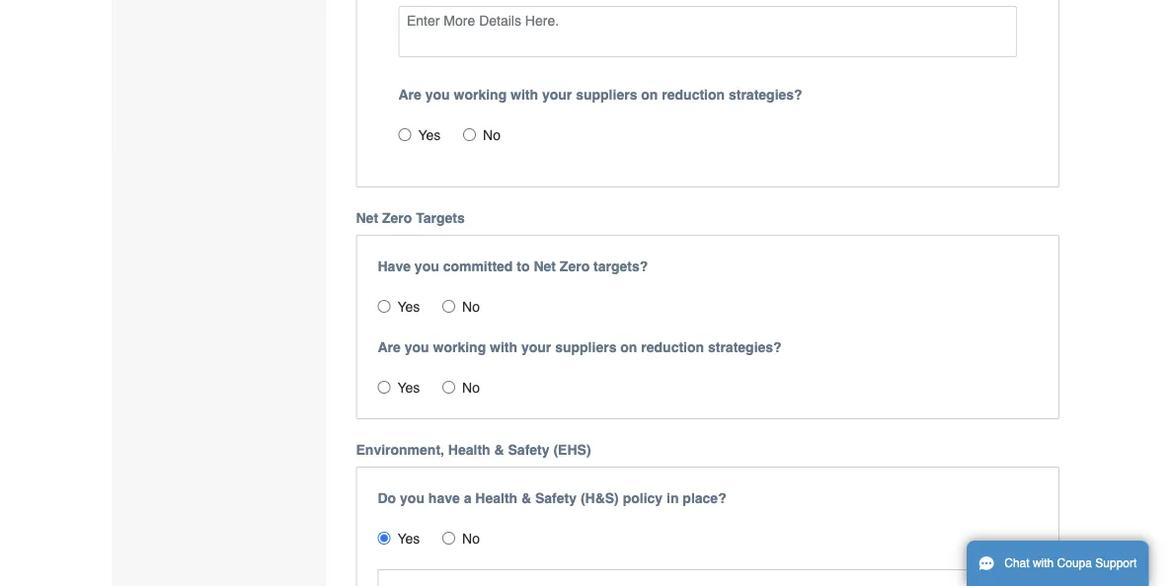 Task type: describe. For each thing, give the bounding box(es) containing it.
have you committed to net zero targets?
[[378, 258, 648, 274]]

0 vertical spatial suppliers
[[576, 87, 637, 102]]

1 vertical spatial reduction
[[641, 339, 704, 355]]

1 horizontal spatial on
[[641, 87, 658, 102]]

1 vertical spatial suppliers
[[555, 339, 617, 355]]

0 vertical spatial zero
[[382, 210, 412, 226]]

0 vertical spatial working
[[454, 87, 507, 102]]

0 vertical spatial net
[[356, 210, 378, 226]]

1 vertical spatial health
[[475, 490, 517, 506]]

environment,
[[356, 442, 444, 458]]

with inside chat with coupa support button
[[1033, 557, 1054, 571]]

1 vertical spatial strategies?
[[708, 339, 782, 355]]

(h&s)
[[580, 490, 619, 506]]

chat with coupa support button
[[967, 541, 1149, 587]]

1 horizontal spatial &
[[521, 490, 531, 506]]

have
[[378, 258, 411, 274]]

0 vertical spatial safety
[[508, 442, 550, 458]]

targets?
[[593, 258, 648, 274]]

yes up "environment,"
[[397, 380, 420, 396]]

What is your progress towards these goals? text field
[[398, 6, 1017, 57]]

do you have a health & safety (h&s) policy in place?
[[378, 490, 726, 506]]

1 vertical spatial are
[[378, 339, 401, 355]]

place?
[[683, 490, 726, 506]]

1 vertical spatial working
[[433, 339, 486, 355]]

yes down "environment,"
[[397, 531, 420, 547]]

0 vertical spatial strategies?
[[729, 87, 802, 102]]

yes up targets
[[418, 127, 441, 143]]

1 vertical spatial your
[[521, 339, 551, 355]]

committed
[[443, 258, 513, 274]]

chat
[[1004, 557, 1029, 571]]



Task type: locate. For each thing, give the bounding box(es) containing it.
1 horizontal spatial zero
[[560, 258, 590, 274]]

a
[[464, 490, 471, 506]]

yes down have
[[397, 299, 420, 315]]

environment, health & safety (ehs)
[[356, 442, 591, 458]]

net up have
[[356, 210, 378, 226]]

net zero targets
[[356, 210, 465, 226]]

0 vertical spatial &
[[494, 442, 504, 458]]

0 horizontal spatial &
[[494, 442, 504, 458]]

on down the what is your progress towards these goals? text field in the top of the page
[[641, 87, 658, 102]]

in
[[666, 490, 679, 506]]

0 vertical spatial on
[[641, 87, 658, 102]]

suppliers
[[576, 87, 637, 102], [555, 339, 617, 355]]

you
[[425, 87, 450, 102], [415, 258, 439, 274], [405, 339, 429, 355], [400, 490, 425, 506]]

are you working with your suppliers on reduction strategies?
[[398, 87, 802, 102], [378, 339, 782, 355]]

safety left (ehs)
[[508, 442, 550, 458]]

1 vertical spatial zero
[[560, 258, 590, 274]]

support
[[1095, 557, 1137, 571]]

1 vertical spatial net
[[534, 258, 556, 274]]

1 vertical spatial are you working with your suppliers on reduction strategies?
[[378, 339, 782, 355]]

None radio
[[378, 300, 391, 313], [442, 300, 455, 313], [442, 381, 455, 394], [378, 532, 391, 545], [442, 532, 455, 545], [378, 300, 391, 313], [442, 300, 455, 313], [442, 381, 455, 394], [378, 532, 391, 545], [442, 532, 455, 545]]

are
[[398, 87, 421, 102], [378, 339, 401, 355]]

1 horizontal spatial net
[[534, 258, 556, 274]]

net
[[356, 210, 378, 226], [534, 258, 556, 274]]

0 horizontal spatial on
[[620, 339, 637, 355]]

None radio
[[398, 128, 411, 141], [463, 128, 476, 141], [378, 381, 391, 394], [398, 128, 411, 141], [463, 128, 476, 141], [378, 381, 391, 394]]

0 vertical spatial are
[[398, 87, 421, 102]]

&
[[494, 442, 504, 458], [521, 490, 531, 506]]

1 vertical spatial on
[[620, 339, 637, 355]]

net right to
[[534, 258, 556, 274]]

yes
[[418, 127, 441, 143], [397, 299, 420, 315], [397, 380, 420, 396], [397, 531, 420, 547]]

0 horizontal spatial net
[[356, 210, 378, 226]]

reduction
[[662, 87, 725, 102], [641, 339, 704, 355]]

safety
[[508, 442, 550, 458], [535, 490, 577, 506]]

coupa
[[1057, 557, 1092, 571]]

on
[[641, 87, 658, 102], [620, 339, 637, 355]]

& right a
[[521, 490, 531, 506]]

0 vertical spatial health
[[448, 442, 490, 458]]

0 vertical spatial your
[[542, 87, 572, 102]]

to
[[517, 258, 530, 274]]

on down "targets?" at the right of page
[[620, 339, 637, 355]]

health right a
[[475, 490, 517, 506]]

with
[[511, 87, 538, 102], [490, 339, 517, 355], [1033, 557, 1054, 571]]

your
[[542, 87, 572, 102], [521, 339, 551, 355]]

1 vertical spatial &
[[521, 490, 531, 506]]

targets
[[416, 210, 465, 226]]

zero
[[382, 210, 412, 226], [560, 258, 590, 274]]

reduction down the what is your progress towards these goals? text field in the top of the page
[[662, 87, 725, 102]]

policy
[[623, 490, 663, 506]]

zero left "targets?" at the right of page
[[560, 258, 590, 274]]

chat with coupa support
[[1004, 557, 1137, 571]]

0 vertical spatial reduction
[[662, 87, 725, 102]]

health up a
[[448, 442, 490, 458]]

have
[[428, 490, 460, 506]]

reduction down "targets?" at the right of page
[[641, 339, 704, 355]]

no
[[483, 127, 501, 143], [462, 299, 480, 315], [462, 380, 480, 396], [462, 531, 480, 547]]

working
[[454, 87, 507, 102], [433, 339, 486, 355]]

1 vertical spatial safety
[[535, 490, 577, 506]]

(ehs)
[[553, 442, 591, 458]]

0 horizontal spatial zero
[[382, 210, 412, 226]]

1 vertical spatial with
[[490, 339, 517, 355]]

zero left targets
[[382, 210, 412, 226]]

do
[[378, 490, 396, 506]]

2 vertical spatial with
[[1033, 557, 1054, 571]]

0 vertical spatial are you working with your suppliers on reduction strategies?
[[398, 87, 802, 102]]

0 vertical spatial with
[[511, 87, 538, 102]]

health
[[448, 442, 490, 458], [475, 490, 517, 506]]

safety left '(h&s)'
[[535, 490, 577, 506]]

& up do you have a health & safety (h&s) policy in place?
[[494, 442, 504, 458]]

strategies?
[[729, 87, 802, 102], [708, 339, 782, 355]]



Task type: vqa. For each thing, say whether or not it's contained in the screenshot.
top Coupa Supplier Portal image
no



